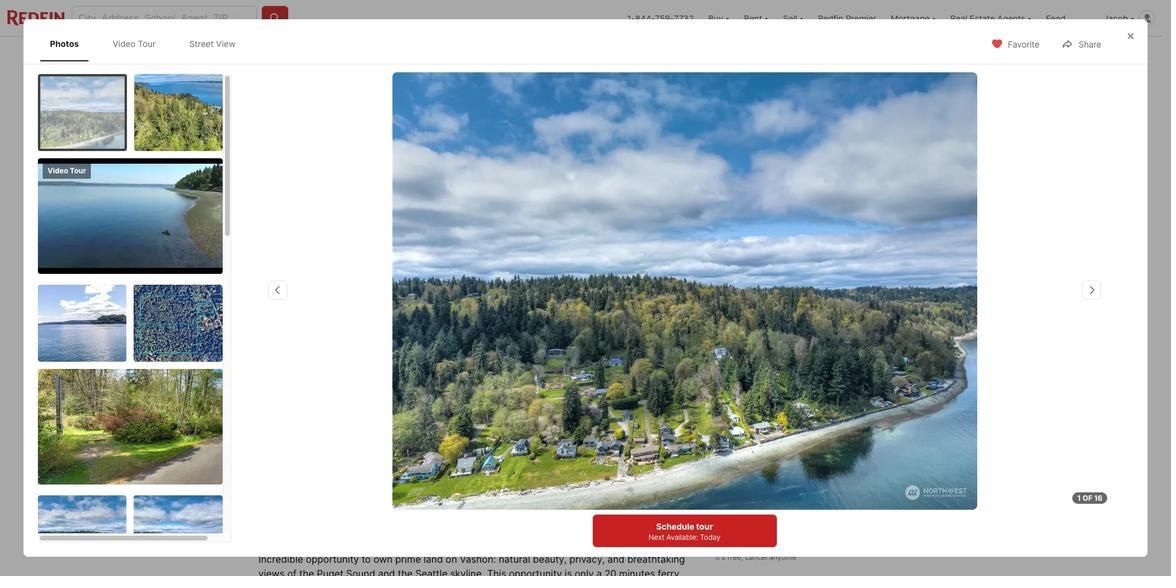 Task type: vqa. For each thing, say whether or not it's contained in the screenshot.
42.61 Acres (Lot)
yes



Task type: locate. For each thing, give the bounding box(es) containing it.
list box
[[716, 477, 904, 508]]

0 horizontal spatial schedule
[[657, 521, 695, 532]]

1 horizontal spatial video
[[113, 39, 136, 49]]

wa
[[419, 412, 434, 424]]

1 tab from the left
[[259, 39, 338, 68]]

tour up "wednesday"
[[738, 389, 766, 405]]

1 of 16
[[1078, 494, 1103, 503]]

friday 27 oct
[[857, 416, 882, 457]]

None button
[[723, 408, 778, 465], [782, 409, 837, 464], [842, 409, 897, 464], [723, 408, 778, 465], [782, 409, 837, 464], [842, 409, 897, 464]]

schedule inside button
[[777, 526, 821, 539]]

view
[[216, 39, 236, 49], [388, 331, 409, 342]]

1 horizontal spatial —
[[475, 440, 489, 457]]

prime
[[395, 553, 421, 565]]

and up the 20
[[608, 553, 625, 565]]

tour down tour via video chat option at the right bottom of the page
[[823, 526, 842, 539]]

street view up 'windermere'
[[361, 331, 409, 342]]

view inside tab
[[216, 39, 236, 49]]

street view down city, address, school, agent, zip search box
[[189, 39, 236, 49]]

1 vertical spatial of
[[287, 568, 297, 576]]

next
[[649, 533, 665, 542]]

street view tab
[[180, 29, 245, 59]]

2 — from the left
[[475, 440, 489, 457]]

20
[[605, 568, 617, 576]]

schedule inside schedule tour next available: today
[[657, 521, 695, 532]]

— up baths
[[475, 440, 489, 457]]

tour inside schedule tour next available: today
[[697, 521, 714, 532]]

a
[[597, 568, 602, 576]]

15 photos button
[[817, 325, 894, 349]]

0 horizontal spatial —
[[423, 440, 437, 457]]

1 horizontal spatial street view
[[361, 331, 409, 342]]

baths
[[475, 458, 501, 470]]

1 horizontal spatial of
[[1083, 494, 1093, 503]]

0 horizontal spatial video tour
[[48, 166, 86, 175]]

acres
[[530, 458, 556, 470]]

tab list
[[38, 26, 257, 61], [259, 37, 659, 68]]

schedule
[[657, 521, 695, 532], [777, 526, 821, 539]]

0 vertical spatial video tour
[[113, 39, 156, 49]]

oct down 27
[[862, 448, 877, 457]]

1 vertical spatial opportunity
[[509, 568, 562, 576]]

video inside video tour tab
[[113, 39, 136, 49]]

listed
[[259, 364, 279, 373]]

— for — beds
[[423, 440, 437, 457]]

— baths
[[475, 440, 501, 470]]

0 horizontal spatial of
[[287, 568, 297, 576]]

view inside button
[[388, 331, 409, 342]]

of right 1
[[1083, 494, 1093, 503]]

and down the own
[[378, 568, 395, 576]]

list box containing tour in person
[[716, 477, 904, 508]]

1 horizontal spatial the
[[398, 568, 413, 576]]

get pre-approved
[[321, 459, 394, 470]]

street
[[189, 39, 214, 49], [361, 331, 386, 342]]

,
[[413, 412, 416, 424]]

street view inside tab
[[189, 39, 236, 49]]

1-844-759-7732 link
[[628, 13, 694, 23]]

approved
[[355, 459, 394, 470]]

schedule up available:
[[657, 521, 695, 532]]

street down city, address, school, agent, zip search box
[[189, 39, 214, 49]]

tour up today
[[697, 521, 714, 532]]

1 horizontal spatial opportunity
[[509, 568, 562, 576]]

7732
[[674, 13, 694, 23]]

views
[[259, 568, 285, 576]]

1 horizontal spatial schedule
[[777, 526, 821, 539]]

video
[[857, 488, 876, 497]]

3 oct from the left
[[862, 448, 877, 457]]

street view
[[189, 39, 236, 49], [361, 331, 409, 342]]

tour
[[738, 389, 766, 405], [697, 521, 714, 532], [823, 526, 842, 539]]

0 horizontal spatial video
[[48, 166, 68, 175]]

pre-
[[337, 459, 355, 470]]

oct for 25
[[742, 448, 758, 457]]

street up 'windermere'
[[361, 331, 386, 342]]

0 vertical spatial and
[[608, 553, 625, 565]]

tab
[[259, 39, 338, 68], [338, 39, 405, 68], [405, 39, 495, 68], [495, 39, 591, 68], [591, 39, 649, 68]]

1 vertical spatial and
[[378, 568, 395, 576]]

0 vertical spatial street
[[189, 39, 214, 49]]

2 tab from the left
[[338, 39, 405, 68]]

1 horizontal spatial video tour
[[113, 39, 156, 49]]

schedule for schedule tour
[[777, 526, 821, 539]]

0 horizontal spatial tour
[[697, 521, 714, 532]]

0 vertical spatial street view
[[189, 39, 236, 49]]

1 vertical spatial street
[[361, 331, 386, 342]]

it's free, cancel anytime
[[716, 552, 796, 561]]

14425 glen acres rd sw, vashon, wa 98070 image
[[259, 70, 711, 359], [716, 70, 904, 212], [716, 217, 904, 359]]

1 horizontal spatial view
[[388, 331, 409, 342]]

0 horizontal spatial tab list
[[38, 26, 257, 61]]

2 oct from the left
[[802, 448, 817, 457]]

tour for go tour this home
[[738, 389, 766, 405]]

oct for 27
[[862, 448, 877, 457]]

by
[[281, 364, 290, 373]]

0 horizontal spatial view
[[216, 39, 236, 49]]

street inside tab
[[189, 39, 214, 49]]

•
[[340, 364, 344, 373]]

the down prime
[[398, 568, 413, 576]]

oct inside thursday 26 oct
[[802, 448, 817, 457]]

— inside the — baths
[[475, 440, 489, 457]]

minutes
[[619, 568, 655, 576]]

map entry image
[[617, 389, 697, 469]]

schedule tour button
[[716, 518, 904, 547]]

0 horizontal spatial street view
[[189, 39, 236, 49]]

dialog containing photos
[[23, 19, 1148, 572]]

oct inside friday 27 oct
[[862, 448, 877, 457]]

42.61
[[530, 440, 567, 457]]

0 vertical spatial of
[[1083, 494, 1093, 503]]

— up beds
[[423, 440, 437, 457]]

15 photos
[[844, 331, 884, 342]]

is
[[565, 568, 572, 576]]

0 vertical spatial opportunity
[[306, 553, 359, 565]]

tour inside button
[[823, 526, 842, 539]]

incredible
[[259, 553, 303, 565]]

opportunity down beauty,
[[509, 568, 562, 576]]

of inside "dialog"
[[1083, 494, 1093, 503]]

1-
[[628, 13, 635, 23]]

0 vertical spatial view
[[216, 39, 236, 49]]

it's
[[716, 552, 725, 561]]

opportunity up puget
[[306, 553, 359, 565]]

own
[[374, 553, 393, 565]]

1 horizontal spatial tour
[[738, 389, 766, 405]]

image image
[[134, 74, 223, 151], [40, 76, 124, 148], [38, 158, 223, 274], [38, 284, 127, 362], [134, 284, 223, 362], [38, 369, 223, 484]]

schedule up anytime
[[777, 526, 821, 539]]

0 horizontal spatial oct
[[742, 448, 758, 457]]

of
[[1083, 494, 1093, 503], [287, 568, 297, 576]]

oct down 25
[[742, 448, 758, 457]]

of down incredible
[[287, 568, 297, 576]]

photos
[[856, 331, 884, 342]]

video
[[113, 39, 136, 49], [48, 166, 68, 175]]

beds
[[423, 458, 446, 470]]

1 oct from the left
[[742, 448, 758, 457]]

0 horizontal spatial the
[[299, 568, 314, 576]]

1 vertical spatial street view
[[361, 331, 409, 342]]

video tour
[[113, 39, 156, 49], [48, 166, 86, 175]]

and
[[608, 553, 625, 565], [378, 568, 395, 576]]

2 horizontal spatial oct
[[862, 448, 877, 457]]

oct inside wednesday 25 oct
[[742, 448, 758, 457]]

1 horizontal spatial street
[[361, 331, 386, 342]]

listed by dania massry • windermere professional prtnrs.
[[259, 364, 456, 373]]

1 horizontal spatial oct
[[802, 448, 817, 457]]

anytime
[[769, 552, 796, 561]]

42.61 acres (lot)
[[530, 440, 580, 470]]

tour in person option
[[716, 477, 803, 508]]

dialog
[[23, 19, 1148, 572]]

friday
[[857, 416, 882, 425]]

chat
[[878, 488, 893, 497]]

this
[[487, 568, 506, 576]]

—
[[423, 440, 437, 457], [475, 440, 489, 457]]

home
[[798, 389, 836, 405]]

opportunity
[[306, 553, 359, 565], [509, 568, 562, 576]]

tour
[[138, 39, 156, 49], [70, 166, 86, 175], [741, 488, 757, 497], [828, 488, 843, 497]]

go
[[716, 389, 735, 405]]

next image
[[889, 427, 909, 446]]

1 vertical spatial view
[[388, 331, 409, 342]]

0 horizontal spatial and
[[378, 568, 395, 576]]

vashon:
[[460, 553, 496, 565]]

3 tab from the left
[[405, 39, 495, 68]]

25
[[739, 426, 761, 447]]

oct
[[742, 448, 758, 457], [802, 448, 817, 457], [862, 448, 877, 457]]

1 horizontal spatial tab list
[[259, 37, 659, 68]]

26
[[798, 426, 821, 447]]

2 horizontal spatial tour
[[823, 526, 842, 539]]

1 horizontal spatial and
[[608, 553, 625, 565]]

— inside — beds
[[423, 440, 437, 457]]

prtnrs.
[[433, 364, 456, 373]]

tour for schedule tour next available: today
[[697, 521, 714, 532]]

the left puget
[[299, 568, 314, 576]]

0 horizontal spatial street
[[189, 39, 214, 49]]

oct down 26
[[802, 448, 817, 457]]

5 tab from the left
[[591, 39, 649, 68]]

1 — from the left
[[423, 440, 437, 457]]

puget
[[317, 568, 344, 576]]

tour for schedule tour
[[823, 526, 842, 539]]

— for — baths
[[475, 440, 489, 457]]

0 vertical spatial video
[[113, 39, 136, 49]]

1
[[1078, 494, 1081, 503]]

redfin premier button
[[811, 0, 884, 36]]



Task type: describe. For each thing, give the bounding box(es) containing it.
today
[[701, 533, 721, 542]]

via
[[845, 488, 855, 497]]

feed
[[1046, 13, 1066, 23]]

breathtaking
[[628, 553, 685, 565]]

submit search image
[[269, 12, 281, 24]]

tour via video chat
[[828, 488, 893, 497]]

get pre-approved link
[[321, 459, 394, 470]]

tab list containing photos
[[38, 26, 257, 61]]

street view button
[[334, 325, 419, 349]]

thursday 26 oct
[[790, 416, 829, 457]]

1-844-759-7732
[[628, 13, 694, 23]]

schedule tour next available: today
[[649, 521, 721, 542]]

4 tab from the left
[[495, 39, 591, 68]]

16
[[1095, 494, 1103, 503]]

tour inside tab
[[138, 39, 156, 49]]

natural
[[499, 553, 530, 565]]

schedule for schedule tour next available: today
[[657, 521, 695, 532]]

dania
[[292, 364, 311, 373]]

share
[[1079, 39, 1102, 50]]

of inside 'incredible opportunity to own prime land on vashon: natural beauty, privacy, and breathtaking views of the puget sound and the seattle skyline. this opportunity is only a 20 minutes ferr'
[[287, 568, 297, 576]]

free,
[[727, 552, 743, 561]]

schedule tour
[[777, 526, 842, 539]]

to
[[362, 553, 371, 565]]

redfin premier
[[818, 13, 877, 23]]

2 the from the left
[[398, 568, 413, 576]]

1 vertical spatial video tour
[[48, 166, 86, 175]]

tour in person
[[741, 488, 791, 497]]

windermere
[[346, 364, 388, 373]]

skyline.
[[450, 568, 485, 576]]

available:
[[667, 533, 699, 542]]

— beds
[[423, 440, 446, 470]]

privacy,
[[570, 553, 605, 565]]

photos
[[50, 39, 79, 49]]

redfin
[[818, 13, 844, 23]]

wednesday
[[728, 416, 773, 425]]

video tour inside tab
[[113, 39, 156, 49]]

in
[[758, 488, 765, 497]]

on
[[446, 553, 457, 565]]

27
[[859, 426, 880, 447]]

beauty,
[[533, 553, 567, 565]]

759-
[[655, 13, 674, 23]]

seattle
[[416, 568, 448, 576]]

favorite button
[[981, 31, 1050, 56]]

land
[[424, 553, 443, 565]]

sound
[[346, 568, 375, 576]]

vashon
[[380, 412, 413, 424]]

(lot)
[[558, 458, 580, 470]]

premier
[[846, 13, 877, 23]]

favorite
[[1008, 39, 1040, 50]]

1 vertical spatial video
[[48, 166, 68, 175]]

incredible opportunity to own prime land on vashon: natural beauty, privacy, and breathtaking views of the puget sound and the seattle skyline. this opportunity is only a 20 minutes ferr
[[259, 553, 691, 576]]

share button
[[1052, 31, 1112, 56]]

oct for 26
[[802, 448, 817, 457]]

98070
[[437, 412, 466, 424]]

professional
[[390, 364, 431, 373]]

vashon , wa 98070
[[380, 412, 466, 424]]

video tour tab
[[103, 29, 165, 59]]

1 the from the left
[[299, 568, 314, 576]]

City, Address, School, Agent, ZIP search field
[[72, 6, 257, 30]]

only
[[575, 568, 594, 576]]

photos tab
[[40, 29, 89, 59]]

street inside button
[[361, 331, 386, 342]]

street view inside button
[[361, 331, 409, 342]]

wednesday 25 oct
[[728, 416, 773, 457]]

go tour this home
[[716, 389, 836, 405]]

this
[[769, 389, 795, 405]]

feed button
[[1039, 0, 1097, 36]]

14425 glen acres rd sw image
[[392, 72, 978, 510]]

0 horizontal spatial opportunity
[[306, 553, 359, 565]]

15
[[844, 331, 854, 342]]

get
[[321, 459, 335, 470]]

thursday
[[790, 416, 829, 425]]

tour via video chat option
[[803, 477, 904, 508]]

844-
[[635, 13, 655, 23]]

massry
[[313, 364, 338, 373]]



